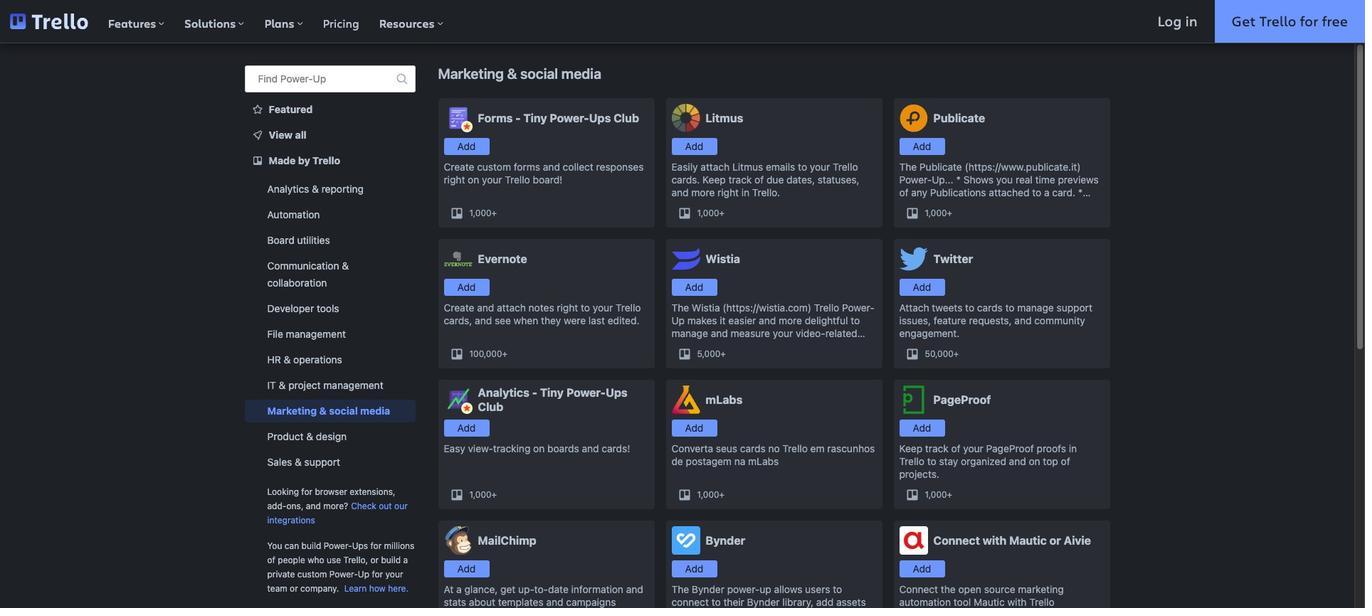 Task type: describe. For each thing, give the bounding box(es) containing it.
file
[[267, 328, 283, 340]]

+ for evernote
[[502, 349, 508, 359]]

of inside you can build power-ups for millions of people who use trello, or build a private custom power-up for your team or company.
[[267, 555, 275, 566]]

litmus inside easily attach litmus emails to your trello cards. keep track of due dates, statuses, and more right in trello.
[[732, 161, 763, 173]]

1 vertical spatial social
[[329, 405, 358, 417]]

organized
[[961, 456, 1006, 468]]

trello inside create custom forms and collect responses right on your trello board!
[[505, 174, 530, 186]]

statuses,
[[818, 174, 860, 186]]

1 horizontal spatial on
[[533, 443, 545, 455]]

mautic inside connect the open source marketing automation tool mautic with trello
[[974, 597, 1005, 609]]

log
[[1158, 11, 1182, 31]]

add button for mlabs
[[672, 420, 717, 437]]

0 horizontal spatial marketing
[[267, 405, 317, 417]]

50,000
[[925, 349, 954, 359]]

0 vertical spatial mlabs
[[706, 394, 743, 406]]

0 vertical spatial pageproof
[[934, 394, 991, 406]]

twitter
[[934, 253, 973, 266]]

team
[[267, 584, 287, 594]]

add button for forms - tiny power-ups club
[[444, 138, 489, 155]]

add button for publicate
[[899, 138, 945, 155]]

seus
[[716, 443, 738, 455]]

to inside easily attach litmus emails to your trello cards. keep track of due dates, statuses, and more right in trello.
[[798, 161, 807, 173]]

learn how here.
[[344, 584, 409, 594]]

and inside create custom forms and collect responses right on your trello board!
[[543, 161, 560, 173]]

learn how here. link
[[344, 584, 409, 594]]

of right the 'top'
[[1061, 456, 1070, 468]]

1 vertical spatial marketing & social media
[[267, 405, 390, 417]]

for inside looking for browser extensions, add-ons, and more?
[[301, 487, 313, 498]]

board utilities
[[267, 234, 330, 246]]

1,000 for analytics - tiny power-ups club
[[469, 490, 492, 500]]

dates,
[[787, 174, 815, 186]]

in inside easily attach litmus emails to your trello cards. keep track of due dates, statuses, and more right in trello.
[[742, 187, 750, 199]]

power- for analytics - tiny power-ups club
[[566, 387, 606, 399]]

trello right get
[[1260, 11, 1297, 31]]

attach inside create and attach notes right to your trello cards, and see when they were last edited.
[[497, 302, 526, 314]]

keep inside keep track of your pageproof proofs in trello to stay organized and on top of projects.
[[899, 443, 923, 455]]

last
[[589, 315, 605, 327]]

forms - tiny power-ups club
[[478, 112, 639, 125]]

with inside connect the open source marketing automation tool mautic with trello
[[1008, 597, 1027, 609]]

connect with mautic or aivie
[[934, 535, 1091, 547]]

na
[[734, 456, 746, 468]]

& up forms
[[507, 65, 517, 82]]

and inside looking for browser extensions, add-ons, and more?
[[306, 501, 321, 512]]

0 vertical spatial media
[[561, 65, 601, 82]]

information
[[571, 584, 624, 596]]

and left cards!
[[582, 443, 599, 455]]

board!
[[533, 174, 563, 186]]

view all
[[269, 129, 307, 141]]

and inside keep track of your pageproof proofs in trello to stay organized and on top of projects.
[[1009, 456, 1026, 468]]

add for evernote
[[457, 281, 476, 293]]

get trello for free
[[1232, 11, 1348, 31]]

add for publicate
[[913, 140, 931, 152]]

& for marketing & social media link on the bottom left of page
[[319, 405, 327, 417]]

+ for mlabs
[[719, 490, 725, 500]]

of up stay
[[951, 443, 961, 455]]

it & project management
[[267, 379, 383, 392]]

0 vertical spatial marketing & social media
[[438, 65, 601, 82]]

get
[[501, 584, 516, 596]]

0 vertical spatial bynder
[[706, 535, 746, 547]]

features button
[[98, 0, 175, 43]]

keep inside easily attach litmus emails to your trello cards. keep track of due dates, statuses, and more right in trello.
[[703, 174, 726, 186]]

attach tweets to cards to manage support issues, feature requests, and community engagement.
[[899, 302, 1093, 340]]

automation link
[[245, 204, 415, 226]]

tracking
[[493, 443, 531, 455]]

add link for evernote
[[444, 279, 489, 296]]

date
[[548, 584, 569, 596]]

you
[[267, 541, 282, 552]]

integrations
[[267, 515, 315, 526]]

add button for pageproof
[[899, 420, 945, 437]]

when
[[514, 315, 538, 327]]

it
[[267, 379, 276, 392]]

operations
[[293, 354, 342, 366]]

check out our integrations link
[[267, 501, 408, 526]]

1 vertical spatial management
[[323, 379, 383, 392]]

connect
[[672, 597, 709, 609]]

to inside keep track of your pageproof proofs in trello to stay organized and on top of projects.
[[927, 456, 937, 468]]

collaboration
[[267, 277, 327, 289]]

add button for wistia
[[672, 279, 717, 296]]

add button for twitter
[[899, 279, 945, 296]]

learn
[[344, 584, 367, 594]]

and down 'date'
[[546, 597, 563, 609]]

they
[[541, 315, 561, 327]]

can
[[285, 541, 299, 552]]

0 horizontal spatial or
[[290, 584, 298, 594]]

add for forms - tiny power-ups club
[[457, 140, 476, 152]]

find power-up
[[258, 73, 326, 85]]

developer tools
[[267, 303, 339, 315]]

at a glance, get up-to-date information and stats about templates and campaign
[[444, 584, 643, 609]]

by
[[298, 154, 310, 167]]

utilities
[[297, 234, 330, 246]]

glance,
[[464, 584, 498, 596]]

1 vertical spatial bynder
[[692, 584, 725, 596]]

product
[[267, 431, 304, 443]]

trello right by
[[313, 154, 340, 167]]

file management link
[[245, 323, 415, 346]]

create for forms - tiny power-ups club
[[444, 161, 474, 173]]

custom inside you can build power-ups for millions of people who use trello, or build a private custom power-up for your team or company.
[[297, 569, 327, 580]]

cards inside the converta seus cards no trello em rascunhos de postagem na mlabs
[[740, 443, 766, 455]]

in inside keep track of your pageproof proofs in trello to stay organized and on top of projects.
[[1069, 443, 1077, 455]]

add button for litmus
[[672, 138, 717, 155]]

to left their
[[712, 597, 721, 609]]

solutions button
[[175, 0, 254, 43]]

add button for evernote
[[444, 279, 489, 296]]

0 vertical spatial or
[[1050, 535, 1061, 547]]

for left free
[[1300, 11, 1319, 31]]

1,000 + for publicate
[[925, 208, 953, 219]]

right inside create and attach notes right to your trello cards, and see when they were last edited.
[[557, 302, 578, 314]]

board
[[267, 234, 294, 246]]

power- for forms - tiny power-ups club
[[550, 112, 589, 125]]

open
[[959, 584, 982, 596]]

1,000 for mlabs
[[697, 490, 719, 500]]

extensions,
[[350, 487, 395, 498]]

trello inside create and attach notes right to your trello cards, and see when they were last edited.
[[616, 302, 641, 314]]

no
[[768, 443, 780, 455]]

analytics for analytics & reporting
[[267, 183, 309, 195]]

board utilities link
[[245, 229, 415, 252]]

on inside keep track of your pageproof proofs in trello to stay organized and on top of projects.
[[1029, 456, 1040, 468]]

feature
[[934, 315, 966, 327]]

power- down use
[[329, 569, 358, 580]]

see
[[495, 315, 511, 327]]

postagem
[[686, 456, 732, 468]]

file management
[[267, 328, 346, 340]]

add button for connect with mautic or aivie
[[899, 561, 945, 578]]

out
[[379, 501, 392, 512]]

+ for publicate
[[947, 208, 953, 219]]

create and attach notes right to your trello cards, and see when they were last edited.
[[444, 302, 641, 327]]

club for forms - tiny power-ups club
[[614, 112, 639, 125]]

of inside easily attach litmus emails to your trello cards. keep track of due dates, statuses, and more right in trello.
[[755, 174, 764, 186]]

100,000
[[469, 349, 502, 359]]

communication
[[267, 260, 339, 272]]

view
[[269, 129, 293, 141]]

private
[[267, 569, 295, 580]]

attach
[[899, 302, 929, 314]]

design
[[316, 431, 347, 443]]

log in link
[[1141, 0, 1215, 43]]

+ for analytics - tiny power-ups club
[[492, 490, 497, 500]]

0 vertical spatial litmus
[[706, 112, 743, 125]]

1,000 for pageproof
[[925, 490, 947, 500]]

custom inside create custom forms and collect responses right on your trello board!
[[477, 161, 511, 173]]

our
[[394, 501, 408, 512]]

marketing & social media link
[[245, 400, 415, 423]]

tweets
[[932, 302, 963, 314]]

hr & operations
[[267, 354, 342, 366]]

cards!
[[602, 443, 630, 455]]

for left millions on the bottom left of the page
[[370, 541, 382, 552]]

resources button
[[369, 0, 453, 43]]

1,000 for forms - tiny power-ups club
[[469, 208, 492, 219]]

plans button
[[254, 0, 313, 43]]

add link for connect with mautic or aivie
[[899, 561, 945, 578]]

1,000 + for analytics - tiny power-ups club
[[469, 490, 497, 500]]

resources
[[379, 16, 435, 31]]

create for evernote
[[444, 302, 474, 314]]

add for litmus
[[685, 140, 704, 152]]

add for analytics - tiny power-ups club
[[457, 422, 476, 434]]

to right tweets
[[965, 302, 975, 314]]

tiny for analytics
[[540, 387, 564, 399]]

view all link
[[245, 124, 415, 147]]

+ for twitter
[[954, 349, 959, 359]]

pricing
[[323, 16, 359, 31]]

communication & collaboration link
[[245, 255, 415, 295]]

featured link
[[245, 98, 415, 121]]

to up requests,
[[1006, 302, 1015, 314]]

& for product & design link
[[306, 431, 313, 443]]



Task type: vqa. For each thing, say whether or not it's contained in the screenshot.


Task type: locate. For each thing, give the bounding box(es) containing it.
mlabs inside the converta seus cards no trello em rascunhos de postagem na mlabs
[[748, 456, 779, 468]]

0 vertical spatial -
[[516, 112, 521, 125]]

trello down forms
[[505, 174, 530, 186]]

and left see
[[475, 315, 492, 327]]

more?
[[323, 501, 348, 512]]

+ for wistia
[[721, 349, 726, 359]]

add link for publicate
[[899, 138, 945, 155]]

support down product & design link
[[304, 456, 340, 468]]

1 vertical spatial support
[[304, 456, 340, 468]]

create inside create custom forms and collect responses right on your trello board!
[[444, 161, 474, 173]]

pageproof inside keep track of your pageproof proofs in trello to stay organized and on top of projects.
[[986, 443, 1034, 455]]

management up operations
[[286, 328, 346, 340]]

trello down the marketing
[[1030, 597, 1055, 609]]

0 horizontal spatial analytics
[[267, 183, 309, 195]]

up-
[[518, 584, 534, 596]]

& left reporting
[[312, 183, 319, 195]]

0 vertical spatial cards
[[977, 302, 1003, 314]]

marketing up forms
[[438, 65, 504, 82]]

add link for analytics - tiny power-ups club
[[444, 420, 489, 437]]

and
[[543, 161, 560, 173], [672, 187, 689, 199], [477, 302, 494, 314], [475, 315, 492, 327], [1015, 315, 1032, 327], [582, 443, 599, 455], [1009, 456, 1026, 468], [306, 501, 321, 512], [626, 584, 643, 596], [546, 597, 563, 609]]

1 vertical spatial or
[[370, 555, 379, 566]]

attach inside easily attach litmus emails to your trello cards. keep track of due dates, statuses, and more right in trello.
[[701, 161, 730, 173]]

0 horizontal spatial -
[[516, 112, 521, 125]]

build
[[301, 541, 321, 552], [381, 555, 401, 566]]

company.
[[300, 584, 339, 594]]

1 vertical spatial mlabs
[[748, 456, 779, 468]]

club for analytics - tiny power-ups club
[[478, 401, 503, 414]]

and right information
[[626, 584, 643, 596]]

on left the 'top'
[[1029, 456, 1040, 468]]

power- for you can build power-ups for millions of people who use trello, or build a private custom power-up for your team or company.
[[324, 541, 352, 552]]

mailchimp
[[478, 535, 537, 547]]

on down forms
[[468, 174, 479, 186]]

analytics for analytics - tiny power-ups club
[[478, 387, 529, 399]]

power- inside analytics - tiny power-ups club
[[566, 387, 606, 399]]

2 horizontal spatial right
[[718, 187, 739, 199]]

ups for analytics - tiny power-ups club
[[606, 387, 628, 399]]

1,000 + for mlabs
[[697, 490, 725, 500]]

trello up 'statuses,'
[[833, 161, 858, 173]]

free
[[1322, 11, 1348, 31]]

1 vertical spatial build
[[381, 555, 401, 566]]

ups inside you can build power-ups for millions of people who use trello, or build a private custom power-up for your team or company.
[[352, 541, 368, 552]]

pageproof down '50,000 +' on the right bottom of page
[[934, 394, 991, 406]]

tiny
[[524, 112, 547, 125], [540, 387, 564, 399]]

support
[[1057, 302, 1093, 314], [304, 456, 340, 468]]

right inside easily attach litmus emails to your trello cards. keep track of due dates, statuses, and more right in trello.
[[718, 187, 739, 199]]

in right proofs
[[1069, 443, 1077, 455]]

requests,
[[969, 315, 1012, 327]]

add button for bynder
[[672, 561, 717, 578]]

rascunhos
[[827, 443, 875, 455]]

1 horizontal spatial cards
[[977, 302, 1003, 314]]

1,000 down postagem
[[697, 490, 719, 500]]

1 vertical spatial attach
[[497, 302, 526, 314]]

0 horizontal spatial track
[[729, 174, 752, 186]]

trello inside the converta seus cards no trello em rascunhos de postagem na mlabs
[[783, 443, 808, 455]]

1 vertical spatial a
[[456, 584, 462, 596]]

add link for mailchimp
[[444, 561, 489, 578]]

trello inside easily attach litmus emails to your trello cards. keep track of due dates, statuses, and more right in trello.
[[833, 161, 858, 173]]

due
[[767, 174, 784, 186]]

- up easy view-tracking on boards and cards!
[[532, 387, 537, 399]]

forms
[[478, 112, 513, 125]]

1 vertical spatial create
[[444, 302, 474, 314]]

1 horizontal spatial a
[[456, 584, 462, 596]]

ups for forms - tiny power-ups club
[[589, 112, 611, 125]]

mlabs down 5,000 +
[[706, 394, 743, 406]]

keep up more
[[703, 174, 726, 186]]

1 horizontal spatial with
[[1008, 597, 1027, 609]]

add link for forms - tiny power-ups club
[[444, 138, 489, 155]]

0 horizontal spatial on
[[468, 174, 479, 186]]

1 vertical spatial tiny
[[540, 387, 564, 399]]

bynder up power-
[[706, 535, 746, 547]]

1,000 + up evernote
[[469, 208, 497, 219]]

1 horizontal spatial up
[[358, 569, 369, 580]]

connect for connect the open source marketing automation tool mautic with trello
[[899, 584, 938, 596]]

0 vertical spatial attach
[[701, 161, 730, 173]]

your inside easily attach litmus emails to your trello cards. keep track of due dates, statuses, and more right in trello.
[[810, 161, 830, 173]]

to up dates,
[[798, 161, 807, 173]]

0 vertical spatial marketing
[[438, 65, 504, 82]]

2 vertical spatial ups
[[352, 541, 368, 552]]

1 horizontal spatial -
[[532, 387, 537, 399]]

a inside at a glance, get up-to-date information and stats about templates and campaign
[[456, 584, 462, 596]]

0 horizontal spatial club
[[478, 401, 503, 414]]

1 vertical spatial media
[[360, 405, 390, 417]]

sales & support
[[267, 456, 340, 468]]

social up design
[[329, 405, 358, 417]]

solutions
[[185, 16, 236, 31]]

0 vertical spatial keep
[[703, 174, 726, 186]]

in right the log
[[1186, 11, 1198, 31]]

your
[[810, 161, 830, 173], [482, 174, 502, 186], [593, 302, 613, 314], [963, 443, 984, 455], [385, 569, 403, 580]]

support inside attach tweets to cards to manage support issues, feature requests, and community engagement.
[[1057, 302, 1093, 314]]

add for bynder
[[685, 563, 704, 575]]

1,000 + for forms - tiny power-ups club
[[469, 208, 497, 219]]

cards inside attach tweets to cards to manage support issues, feature requests, and community engagement.
[[977, 302, 1003, 314]]

or right team
[[290, 584, 298, 594]]

1,000 + up 'twitter'
[[925, 208, 953, 219]]

developer tools link
[[245, 298, 415, 320]]

all
[[295, 129, 307, 141]]

engagement.
[[899, 327, 960, 340]]

to up add
[[833, 584, 842, 596]]

on inside create custom forms and collect responses right on your trello board!
[[468, 174, 479, 186]]

0 horizontal spatial build
[[301, 541, 321, 552]]

ups inside analytics - tiny power-ups club
[[606, 387, 628, 399]]

1,000 +
[[469, 208, 497, 219], [697, 208, 725, 219], [925, 208, 953, 219], [469, 490, 497, 500], [697, 490, 725, 500], [925, 490, 953, 500]]

bynder up connect
[[692, 584, 725, 596]]

1 vertical spatial track
[[925, 443, 949, 455]]

2 create from the top
[[444, 302, 474, 314]]

track inside easily attach litmus emails to your trello cards. keep track of due dates, statuses, and more right in trello.
[[729, 174, 752, 186]]

trello inside connect the open source marketing automation tool mautic with trello
[[1030, 597, 1055, 609]]

tool
[[954, 597, 971, 609]]

trello image
[[10, 13, 88, 29], [10, 13, 88, 29]]

features
[[108, 16, 156, 31]]

power- right find
[[280, 73, 313, 85]]

0 vertical spatial support
[[1057, 302, 1093, 314]]

keep track of your pageproof proofs in trello to stay organized and on top of projects.
[[899, 443, 1077, 480]]

0 vertical spatial club
[[614, 112, 639, 125]]

1,000 + down postagem
[[697, 490, 725, 500]]

track up stay
[[925, 443, 949, 455]]

0 horizontal spatial a
[[403, 555, 408, 566]]

right inside create custom forms and collect responses right on your trello board!
[[444, 174, 465, 186]]

+
[[492, 208, 497, 219], [719, 208, 725, 219], [947, 208, 953, 219], [502, 349, 508, 359], [721, 349, 726, 359], [954, 349, 959, 359], [492, 490, 497, 500], [719, 490, 725, 500], [947, 490, 953, 500]]

add link for mlabs
[[672, 420, 717, 437]]

0 horizontal spatial mlabs
[[706, 394, 743, 406]]

1 vertical spatial custom
[[297, 569, 327, 580]]

0 vertical spatial in
[[1186, 11, 1198, 31]]

1 vertical spatial right
[[718, 187, 739, 199]]

power- up boards
[[566, 387, 606, 399]]

1 horizontal spatial analytics
[[478, 387, 529, 399]]

more
[[691, 187, 715, 199]]

& for communication & collaboration link at the left of the page
[[342, 260, 349, 272]]

1,000 up 'twitter'
[[925, 208, 947, 219]]

1,000 + for pageproof
[[925, 490, 953, 500]]

1,000 + down view-
[[469, 490, 497, 500]]

plans
[[264, 16, 294, 31]]

1 horizontal spatial custom
[[477, 161, 511, 173]]

2 vertical spatial bynder
[[747, 597, 780, 609]]

marketing
[[1018, 584, 1064, 596]]

- for analytics
[[532, 387, 537, 399]]

to up were
[[581, 302, 590, 314]]

5,000
[[697, 349, 721, 359]]

check out our integrations
[[267, 501, 408, 526]]

connect the open source marketing automation tool mautic with trello
[[899, 584, 1064, 609]]

for up how
[[372, 569, 383, 580]]

em
[[811, 443, 825, 455]]

ups up trello,
[[352, 541, 368, 552]]

1 horizontal spatial club
[[614, 112, 639, 125]]

add link for wistia
[[672, 279, 717, 296]]

view-
[[468, 443, 493, 455]]

1 vertical spatial connect
[[899, 584, 938, 596]]

analytics up automation
[[267, 183, 309, 195]]

1,000 down more
[[697, 208, 719, 219]]

add link for litmus
[[672, 138, 717, 155]]

1 horizontal spatial track
[[925, 443, 949, 455]]

up
[[313, 73, 326, 85], [358, 569, 369, 580]]

& for hr & operations link
[[284, 354, 291, 366]]

1 horizontal spatial build
[[381, 555, 401, 566]]

and up board!
[[543, 161, 560, 173]]

media
[[561, 65, 601, 82], [360, 405, 390, 417]]

add button for mailchimp
[[444, 561, 489, 578]]

2 vertical spatial in
[[1069, 443, 1077, 455]]

0 vertical spatial create
[[444, 161, 474, 173]]

of up trello.
[[755, 174, 764, 186]]

responses
[[596, 161, 644, 173]]

club up responses
[[614, 112, 639, 125]]

& for 'sales & support' link
[[295, 456, 302, 468]]

ups up cards!
[[606, 387, 628, 399]]

1 horizontal spatial social
[[520, 65, 558, 82]]

pageproof up organized
[[986, 443, 1034, 455]]

attach up see
[[497, 302, 526, 314]]

made
[[269, 154, 296, 167]]

with up source at the bottom right of page
[[983, 535, 1007, 547]]

trello inside keep track of your pageproof proofs in trello to stay organized and on top of projects.
[[899, 456, 925, 468]]

1,000 up evernote
[[469, 208, 492, 219]]

mlabs
[[706, 394, 743, 406], [748, 456, 779, 468]]

log in
[[1158, 11, 1198, 31]]

emails
[[766, 161, 795, 173]]

connect inside connect the open source marketing automation tool mautic with trello
[[899, 584, 938, 596]]

- right forms
[[516, 112, 521, 125]]

power- up use
[[324, 541, 352, 552]]

1 vertical spatial marketing
[[267, 405, 317, 417]]

connect
[[934, 535, 980, 547], [899, 584, 938, 596]]

club inside analytics - tiny power-ups club
[[478, 401, 503, 414]]

0 vertical spatial mautic
[[1009, 535, 1047, 547]]

it & project management link
[[245, 374, 415, 397]]

add link
[[444, 138, 489, 155], [672, 138, 717, 155], [899, 138, 945, 155], [444, 279, 489, 296], [672, 279, 717, 296], [899, 279, 945, 296], [444, 420, 489, 437], [672, 420, 717, 437], [899, 420, 945, 437], [444, 561, 489, 578], [672, 561, 717, 578], [899, 561, 945, 578]]

1 horizontal spatial marketing
[[438, 65, 504, 82]]

track inside keep track of your pageproof proofs in trello to stay organized and on top of projects.
[[925, 443, 949, 455]]

add for connect with mautic or aivie
[[913, 563, 931, 575]]

with down source at the bottom right of page
[[1008, 597, 1027, 609]]

create custom forms and collect responses right on your trello board!
[[444, 161, 644, 186]]

connect up the automation
[[899, 584, 938, 596]]

1 horizontal spatial or
[[370, 555, 379, 566]]

& down board utilities link
[[342, 260, 349, 272]]

to left stay
[[927, 456, 937, 468]]

custom left forms
[[477, 161, 511, 173]]

and up 100,000
[[477, 302, 494, 314]]

1 vertical spatial keep
[[899, 443, 923, 455]]

a inside you can build power-ups for millions of people who use trello, or build a private custom power-up for your team or company.
[[403, 555, 408, 566]]

1 horizontal spatial attach
[[701, 161, 730, 173]]

& for analytics & reporting link
[[312, 183, 319, 195]]

and down cards.
[[672, 187, 689, 199]]

add for mlabs
[[685, 422, 704, 434]]

2 horizontal spatial on
[[1029, 456, 1040, 468]]

add for pageproof
[[913, 422, 931, 434]]

marketing & social media down it & project management link
[[267, 405, 390, 417]]

2 horizontal spatial in
[[1186, 11, 1198, 31]]

analytics inside analytics - tiny power-ups club
[[478, 387, 529, 399]]

up inside you can build power-ups for millions of people who use trello, or build a private custom power-up for your team or company.
[[358, 569, 369, 580]]

& for it & project management link
[[279, 379, 286, 392]]

your up here. on the left bottom
[[385, 569, 403, 580]]

tiny inside analytics - tiny power-ups club
[[540, 387, 564, 399]]

issues,
[[899, 315, 931, 327]]

1,000 + down projects.
[[925, 490, 953, 500]]

ups
[[589, 112, 611, 125], [606, 387, 628, 399], [352, 541, 368, 552]]

attach up more
[[701, 161, 730, 173]]

people
[[278, 555, 305, 566]]

a right at
[[456, 584, 462, 596]]

0 horizontal spatial keep
[[703, 174, 726, 186]]

and inside easily attach litmus emails to your trello cards. keep track of due dates, statuses, and more right in trello.
[[672, 187, 689, 199]]

1 create from the top
[[444, 161, 474, 173]]

add for wistia
[[685, 281, 704, 293]]

0 vertical spatial connect
[[934, 535, 980, 547]]

1,000 for litmus
[[697, 208, 719, 219]]

0 vertical spatial management
[[286, 328, 346, 340]]

& down it & project management
[[319, 405, 327, 417]]

automation
[[267, 209, 320, 221]]

social
[[520, 65, 558, 82], [329, 405, 358, 417]]

trello up edited.
[[616, 302, 641, 314]]

1,000 + down more
[[697, 208, 725, 219]]

your up last
[[593, 302, 613, 314]]

hr & operations link
[[245, 349, 415, 372]]

add link for pageproof
[[899, 420, 945, 437]]

the bynder power-up allows users to connect to their bynder library, add asset
[[672, 584, 867, 609]]

0 vertical spatial track
[[729, 174, 752, 186]]

media down it & project management link
[[360, 405, 390, 417]]

to inside create and attach notes right to your trello cards, and see when they were last edited.
[[581, 302, 590, 314]]

made by trello
[[269, 154, 340, 167]]

0 vertical spatial up
[[313, 73, 326, 85]]

ups for you can build power-ups for millions of people who use trello, or build a private custom power-up for your team or company.
[[352, 541, 368, 552]]

source
[[984, 584, 1015, 596]]

5,000 +
[[697, 349, 726, 359]]

power- up collect
[[550, 112, 589, 125]]

1 vertical spatial pageproof
[[986, 443, 1034, 455]]

create inside create and attach notes right to your trello cards, and see when they were last edited.
[[444, 302, 474, 314]]

get
[[1232, 11, 1256, 31]]

0 horizontal spatial social
[[329, 405, 358, 417]]

and inside attach tweets to cards to manage support issues, feature requests, and community engagement.
[[1015, 315, 1032, 327]]

1 horizontal spatial mautic
[[1009, 535, 1047, 547]]

marketing & social media up forms
[[438, 65, 601, 82]]

1 vertical spatial litmus
[[732, 161, 763, 173]]

tiny for forms
[[524, 112, 547, 125]]

1,000
[[469, 208, 492, 219], [697, 208, 719, 219], [925, 208, 947, 219], [469, 490, 492, 500], [697, 490, 719, 500], [925, 490, 947, 500]]

1 horizontal spatial right
[[557, 302, 578, 314]]

0 vertical spatial with
[[983, 535, 1007, 547]]

1 vertical spatial with
[[1008, 597, 1027, 609]]

1 vertical spatial club
[[478, 401, 503, 414]]

proofs
[[1037, 443, 1066, 455]]

your inside you can build power-ups for millions of people who use trello, or build a private custom power-up for your team or company.
[[385, 569, 403, 580]]

your inside keep track of your pageproof proofs in trello to stay organized and on top of projects.
[[963, 443, 984, 455]]

1 vertical spatial analytics
[[478, 387, 529, 399]]

1 horizontal spatial in
[[1069, 443, 1077, 455]]

social up the forms - tiny power-ups club
[[520, 65, 558, 82]]

their
[[724, 597, 744, 609]]

trello right no at the right of the page
[[783, 443, 808, 455]]

management down hr & operations link
[[323, 379, 383, 392]]

0 vertical spatial build
[[301, 541, 321, 552]]

cards up requests,
[[977, 302, 1003, 314]]

1 horizontal spatial marketing & social media
[[438, 65, 601, 82]]

1 horizontal spatial support
[[1057, 302, 1093, 314]]

mautic left 'aivie'
[[1009, 535, 1047, 547]]

and right "ons,"
[[306, 501, 321, 512]]

1,000 + for litmus
[[697, 208, 725, 219]]

and left the 'top'
[[1009, 456, 1026, 468]]

who
[[308, 555, 324, 566]]

& right "hr"
[[284, 354, 291, 366]]

or left 'aivie'
[[1050, 535, 1061, 547]]

1 horizontal spatial mlabs
[[748, 456, 779, 468]]

0 vertical spatial on
[[468, 174, 479, 186]]

add for twitter
[[913, 281, 931, 293]]

tools
[[317, 303, 339, 315]]

& inside communication & collaboration
[[342, 260, 349, 272]]

the
[[672, 584, 689, 596]]

mautic
[[1009, 535, 1047, 547], [974, 597, 1005, 609]]

in
[[1186, 11, 1198, 31], [742, 187, 750, 199], [1069, 443, 1077, 455]]

2 vertical spatial or
[[290, 584, 298, 594]]

connect up the
[[934, 535, 980, 547]]

custom down who
[[297, 569, 327, 580]]

add for mailchimp
[[457, 563, 476, 575]]

easy view-tracking on boards and cards!
[[444, 443, 630, 455]]

0 vertical spatial analytics
[[267, 183, 309, 195]]

1,000 for publicate
[[925, 208, 947, 219]]

build down millions on the bottom left of the page
[[381, 555, 401, 566]]

- inside analytics - tiny power-ups club
[[532, 387, 537, 399]]

1 vertical spatial up
[[358, 569, 369, 580]]

forms
[[514, 161, 540, 173]]

2 vertical spatial on
[[1029, 456, 1040, 468]]

analytics down 100,000 +
[[478, 387, 529, 399]]

track left due
[[729, 174, 752, 186]]

power-
[[727, 584, 760, 596]]

marketing up product
[[267, 405, 317, 417]]

your inside create custom forms and collect responses right on your trello board!
[[482, 174, 502, 186]]

add link for bynder
[[672, 561, 717, 578]]

1 vertical spatial mautic
[[974, 597, 1005, 609]]

& right it
[[279, 379, 286, 392]]

on left boards
[[533, 443, 545, 455]]

connect for connect with mautic or aivie
[[934, 535, 980, 547]]

add link for twitter
[[899, 279, 945, 296]]

0 horizontal spatial in
[[742, 187, 750, 199]]

0 horizontal spatial custom
[[297, 569, 327, 580]]

stay
[[939, 456, 958, 468]]

+ for forms - tiny power-ups club
[[492, 208, 497, 219]]

1,000 down view-
[[469, 490, 492, 500]]

2 vertical spatial right
[[557, 302, 578, 314]]

1 vertical spatial in
[[742, 187, 750, 199]]

analytics
[[267, 183, 309, 195], [478, 387, 529, 399]]

publicate
[[934, 112, 985, 125]]

of down you at the bottom of the page
[[267, 555, 275, 566]]

1 horizontal spatial media
[[561, 65, 601, 82]]

automation
[[899, 597, 951, 609]]

add
[[457, 140, 476, 152], [685, 140, 704, 152], [913, 140, 931, 152], [457, 281, 476, 293], [685, 281, 704, 293], [913, 281, 931, 293], [457, 422, 476, 434], [685, 422, 704, 434], [913, 422, 931, 434], [457, 563, 476, 575], [685, 563, 704, 575], [913, 563, 931, 575]]

media up the forms - tiny power-ups club
[[561, 65, 601, 82]]

your up 'statuses,'
[[810, 161, 830, 173]]

you can build power-ups for millions of people who use trello, or build a private custom power-up for your team or company.
[[267, 541, 415, 594]]

pricing link
[[313, 0, 369, 43]]

add button for analytics - tiny power-ups club
[[444, 420, 489, 437]]

0 horizontal spatial media
[[360, 405, 390, 417]]

& left design
[[306, 431, 313, 443]]

bynder down up
[[747, 597, 780, 609]]

analytics & reporting link
[[245, 178, 415, 201]]

- for forms
[[516, 112, 521, 125]]

for
[[1300, 11, 1319, 31], [301, 487, 313, 498], [370, 541, 382, 552], [372, 569, 383, 580]]

+ for litmus
[[719, 208, 725, 219]]

build up who
[[301, 541, 321, 552]]

your inside create and attach notes right to your trello cards, and see when they were last edited.
[[593, 302, 613, 314]]

how
[[369, 584, 386, 594]]

0 horizontal spatial up
[[313, 73, 326, 85]]

0 vertical spatial social
[[520, 65, 558, 82]]

tiny right forms
[[524, 112, 547, 125]]

here.
[[388, 584, 409, 594]]

+ for pageproof
[[947, 490, 953, 500]]

club up view-
[[478, 401, 503, 414]]

were
[[564, 315, 586, 327]]

to-
[[534, 584, 548, 596]]

0 horizontal spatial right
[[444, 174, 465, 186]]

0 horizontal spatial cards
[[740, 443, 766, 455]]



